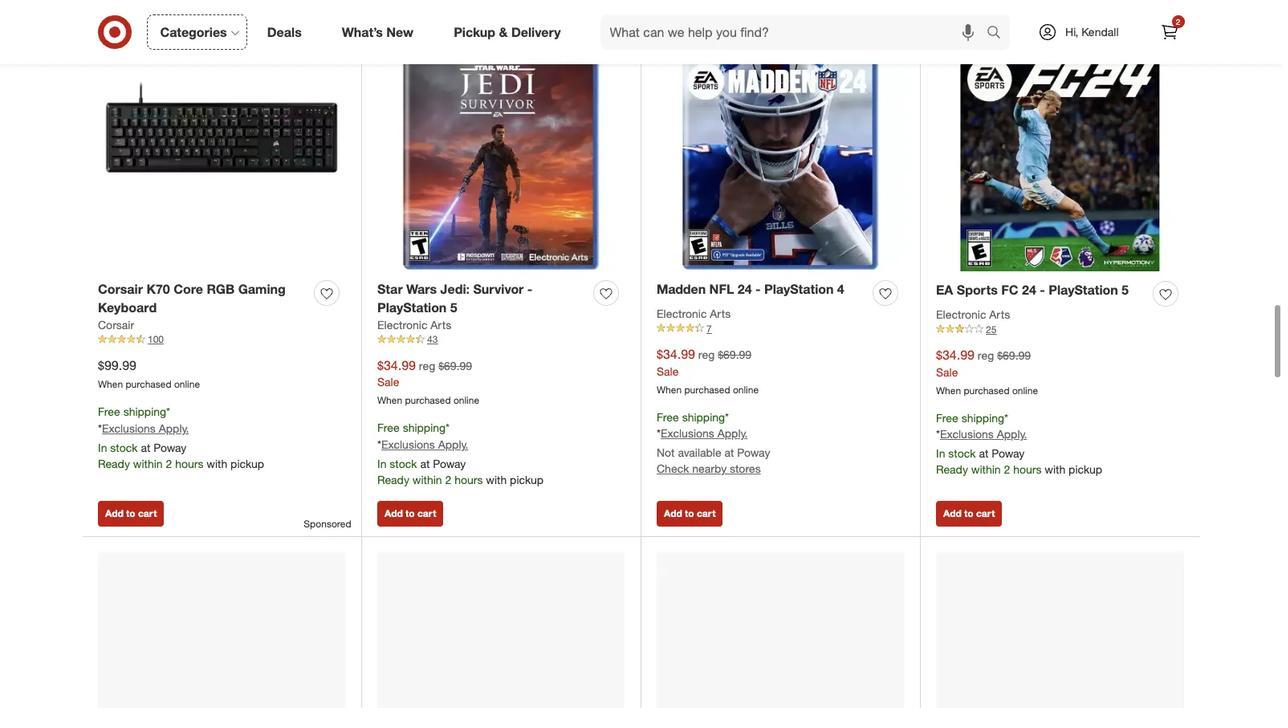 Task type: locate. For each thing, give the bounding box(es) containing it.
purchased
[[126, 379, 172, 391], [685, 384, 731, 396], [964, 385, 1010, 397], [405, 395, 451, 407]]

apply. inside 'free shipping * * exclusions apply. not available at poway check nearby stores'
[[718, 427, 748, 441]]

madden nfl 24 - playstation 4 image
[[657, 24, 904, 271], [657, 24, 904, 271]]

online down 43 link
[[454, 395, 480, 407]]

sale for ea sports fc 24 - playstation 5
[[937, 365, 959, 379]]

corsair for corsair k70 core rgb gaming keyboard
[[98, 281, 143, 297]]

2 horizontal spatial electronic arts
[[937, 308, 1011, 321]]

$34.99 reg $69.99 sale when purchased online down "43"
[[378, 357, 480, 407]]

corsair up keyboard
[[98, 281, 143, 297]]

0 vertical spatial corsair
[[98, 281, 143, 297]]

exclusions for ea sports fc 24 - playstation 5
[[941, 428, 994, 441]]

1 horizontal spatial free shipping * * exclusions apply. in stock at  poway ready within 2 hours with pickup
[[378, 421, 544, 487]]

- right fc
[[1041, 282, 1046, 298]]

0 horizontal spatial stock
[[110, 441, 138, 455]]

pickup
[[231, 457, 264, 471], [1069, 463, 1103, 477], [510, 473, 544, 487]]

$34.99 for star wars jedi: survivor - playstation 5
[[378, 357, 416, 373]]

2 to from the left
[[406, 507, 415, 519]]

hours for star wars jedi: survivor - playstation 5
[[455, 473, 483, 487]]

- right survivor
[[528, 281, 533, 297]]

4 add from the left
[[944, 507, 962, 519]]

reg down "43"
[[419, 359, 436, 372]]

$69.99 down 43 link
[[439, 359, 472, 372]]

0 horizontal spatial -
[[528, 281, 533, 297]]

1 horizontal spatial electronic arts link
[[657, 306, 731, 322]]

corsair inside corsair k70 core rgb gaming keyboard
[[98, 281, 143, 297]]

electronic arts for wars
[[378, 318, 452, 331]]

reg down "25"
[[978, 349, 995, 362]]

electronic down 'sports'
[[937, 308, 987, 321]]

wars
[[407, 281, 437, 297]]

rgb
[[207, 281, 235, 297]]

corsair for corsair
[[98, 318, 134, 331]]

$34.99 reg $69.99 sale when purchased online down "25"
[[937, 347, 1039, 397]]

0 horizontal spatial hours
[[175, 457, 204, 471]]

2 horizontal spatial -
[[1041, 282, 1046, 298]]

shipping for star wars jedi: survivor - playstation 5
[[403, 421, 446, 435]]

$34.99 reg $69.99 sale when purchased online for nfl
[[657, 346, 759, 396]]

1 horizontal spatial $34.99
[[657, 346, 696, 362]]

5 down jedi:
[[450, 299, 458, 315]]

hours for ea sports fc 24 - playstation 5
[[1014, 463, 1042, 477]]

electronic arts for nfl
[[657, 307, 731, 320]]

online
[[174, 379, 200, 391], [733, 384, 759, 396], [1013, 385, 1039, 397], [454, 395, 480, 407]]

exclusions
[[102, 422, 156, 436], [661, 427, 715, 441], [941, 428, 994, 441], [382, 438, 435, 452]]

free for star wars jedi: survivor - playstation 5
[[378, 421, 400, 435]]

1 horizontal spatial electronic arts
[[657, 307, 731, 320]]

5 up 25 link
[[1122, 282, 1129, 298]]

2 horizontal spatial with
[[1045, 463, 1066, 477]]

add to cart button
[[98, 501, 164, 527], [378, 501, 444, 527], [657, 501, 723, 527], [937, 501, 1003, 527]]

electronic arts link for nfl
[[657, 306, 731, 322]]

cart
[[138, 507, 157, 519], [418, 507, 436, 519], [697, 507, 716, 519], [977, 507, 996, 519]]

add to cart
[[105, 507, 157, 519], [385, 507, 436, 519], [664, 507, 716, 519], [944, 507, 996, 519]]

purchased up 'free shipping * * exclusions apply. not available at poway check nearby stores'
[[685, 384, 731, 396]]

add to cart for ea sports fc 24 - playstation 5
[[944, 507, 996, 519]]

electronic arts up "25"
[[937, 308, 1011, 321]]

4 add to cart from the left
[[944, 507, 996, 519]]

ea sports fc 24 - playstation 5 image
[[937, 24, 1185, 272], [937, 24, 1185, 272]]

ready for star wars jedi: survivor - playstation 5
[[378, 473, 410, 487]]

electronic arts up 7
[[657, 307, 731, 320]]

4 to from the left
[[965, 507, 974, 519]]

0 horizontal spatial reg
[[419, 359, 436, 372]]

0 horizontal spatial playstation
[[378, 299, 447, 315]]

3 add to cart from the left
[[664, 507, 716, 519]]

electronic
[[657, 307, 707, 320], [937, 308, 987, 321], [378, 318, 428, 331]]

k70
[[147, 281, 170, 297]]

- for star wars jedi: survivor - playstation 5
[[528, 281, 533, 297]]

100 link
[[98, 333, 345, 347]]

add
[[105, 507, 124, 519], [385, 507, 403, 519], [664, 507, 683, 519], [944, 507, 962, 519]]

add to cart button for ea sports fc 24 - playstation 5
[[937, 501, 1003, 527]]

1 corsair from the top
[[98, 281, 143, 297]]

purchased down "25"
[[964, 385, 1010, 397]]

1 horizontal spatial stock
[[390, 457, 417, 471]]

1 horizontal spatial playstation
[[765, 281, 834, 297]]

0 horizontal spatial within
[[133, 457, 163, 471]]

$69.99 for 24
[[718, 348, 752, 361]]

arts up "25"
[[990, 308, 1011, 321]]

apply.
[[159, 422, 189, 436], [718, 427, 748, 441], [997, 428, 1028, 441], [438, 438, 469, 452]]

2 horizontal spatial stock
[[949, 447, 976, 461]]

5
[[1122, 282, 1129, 298], [450, 299, 458, 315]]

arts up "43"
[[431, 318, 452, 331]]

$69.99 down 25 link
[[998, 349, 1031, 362]]

shipping inside 'free shipping * * exclusions apply. not available at poway check nearby stores'
[[682, 410, 725, 424]]

free shipping * * exclusions apply. in stock at  poway ready within 2 hours with pickup
[[98, 405, 264, 471], [937, 411, 1103, 477], [378, 421, 544, 487]]

star wars jedi: survivor - playstation 5 image
[[378, 24, 625, 271], [378, 24, 625, 271]]

electronic arts link up 7
[[657, 306, 731, 322]]

4 cart from the left
[[977, 507, 996, 519]]

survivor
[[474, 281, 524, 297]]

1 horizontal spatial with
[[486, 473, 507, 487]]

0 horizontal spatial $34.99
[[378, 357, 416, 373]]

playstation left 4 at right top
[[765, 281, 834, 297]]

stock
[[110, 441, 138, 455], [949, 447, 976, 461], [390, 457, 417, 471]]

1 add from the left
[[105, 507, 124, 519]]

when inside the $99.99 when purchased online
[[98, 379, 123, 391]]

within
[[133, 457, 163, 471], [972, 463, 1001, 477], [413, 473, 442, 487]]

online up 'free shipping * * exclusions apply. not available at poway check nearby stores'
[[733, 384, 759, 396]]

arts up 7
[[710, 307, 731, 320]]

categories
[[160, 24, 227, 40]]

electronic arts for sports
[[937, 308, 1011, 321]]

$69.99 for jedi:
[[439, 359, 472, 372]]

to
[[126, 507, 135, 519], [406, 507, 415, 519], [685, 507, 695, 519], [965, 507, 974, 519]]

1 horizontal spatial sale
[[657, 365, 679, 378]]

online inside the $99.99 when purchased online
[[174, 379, 200, 391]]

1 add to cart from the left
[[105, 507, 157, 519]]

2 horizontal spatial free shipping * * exclusions apply. in stock at  poway ready within 2 hours with pickup
[[937, 411, 1103, 477]]

0 horizontal spatial arts
[[431, 318, 452, 331]]

exclusions inside 'free shipping * * exclusions apply. not available at poway check nearby stores'
[[661, 427, 715, 441]]

pickup & delivery link
[[440, 14, 581, 50]]

2 horizontal spatial ready
[[937, 463, 969, 477]]

43
[[427, 334, 438, 346]]

to for madden nfl 24 - playstation 4
[[685, 507, 695, 519]]

2 horizontal spatial $69.99
[[998, 349, 1031, 362]]

0 horizontal spatial electronic
[[378, 318, 428, 331]]

0 vertical spatial 5
[[1122, 282, 1129, 298]]

1 horizontal spatial hours
[[455, 473, 483, 487]]

free shipping * * exclusions apply. not available at poway check nearby stores
[[657, 410, 771, 476]]

$34.99 reg $69.99 sale when purchased online for sports
[[937, 347, 1039, 397]]

poway
[[154, 441, 187, 455], [738, 446, 771, 460], [992, 447, 1025, 461], [433, 457, 466, 471]]

ready for ea sports fc 24 - playstation 5
[[937, 463, 969, 477]]

3 add to cart button from the left
[[657, 501, 723, 527]]

what's
[[342, 24, 383, 40]]

5 inside star wars jedi: survivor - playstation 5
[[450, 299, 458, 315]]

poway for madden nfl 24 - playstation 4
[[738, 446, 771, 460]]

0 horizontal spatial 24
[[738, 281, 752, 297]]

cart for madden nfl 24 - playstation 4
[[697, 507, 716, 519]]

electronic arts link for sports
[[937, 307, 1011, 323]]

with
[[207, 457, 228, 471], [1045, 463, 1066, 477], [486, 473, 507, 487]]

add to cart button for star wars jedi: survivor - playstation 5
[[378, 501, 444, 527]]

$34.99 down ea
[[937, 347, 975, 363]]

apply. for madden nfl 24 - playstation 4
[[718, 427, 748, 441]]

electronic for star
[[378, 318, 428, 331]]

in
[[98, 441, 107, 455], [937, 447, 946, 461], [378, 457, 387, 471]]

check nearby stores button
[[657, 461, 761, 477]]

2 horizontal spatial sale
[[937, 365, 959, 379]]

at for ea sports fc 24 - playstation 5
[[980, 447, 989, 461]]

electronic down madden on the top of the page
[[657, 307, 707, 320]]

24
[[738, 281, 752, 297], [1023, 282, 1037, 298]]

1 cart from the left
[[138, 507, 157, 519]]

kendall
[[1082, 25, 1119, 39]]

corsair link
[[98, 317, 134, 333]]

electronic arts link
[[657, 306, 731, 322], [937, 307, 1011, 323], [378, 317, 452, 333]]

1 horizontal spatial ready
[[378, 473, 410, 487]]

online down 100 link
[[174, 379, 200, 391]]

electronic arts link up "43"
[[378, 317, 452, 333]]

pickup
[[454, 24, 496, 40]]

1 horizontal spatial $69.99
[[718, 348, 752, 361]]

2 cart from the left
[[418, 507, 436, 519]]

electronic arts up "43"
[[378, 318, 452, 331]]

1 horizontal spatial pickup
[[510, 473, 544, 487]]

- inside star wars jedi: survivor - playstation 5
[[528, 281, 533, 297]]

$34.99 down star
[[378, 357, 416, 373]]

electronic arts
[[657, 307, 731, 320], [937, 308, 1011, 321], [378, 318, 452, 331]]

&
[[499, 24, 508, 40]]

1 horizontal spatial 5
[[1122, 282, 1129, 298]]

star wars jedi: survivor - playstation 5
[[378, 281, 533, 315]]

exclusions apply. link for madden nfl 24 - playstation 4
[[661, 427, 748, 441]]

playstation down wars
[[378, 299, 447, 315]]

5 for star wars jedi: survivor - playstation 5
[[450, 299, 458, 315]]

2
[[1177, 17, 1181, 27], [166, 457, 172, 471], [1004, 463, 1011, 477], [445, 473, 452, 487]]

2 add to cart from the left
[[385, 507, 436, 519]]

corsair k70 core rgb gaming keyboard image
[[98, 24, 345, 271], [98, 24, 345, 271]]

pickup for star wars jedi: survivor - playstation 5
[[510, 473, 544, 487]]

madden
[[657, 281, 706, 297]]

stock for star wars jedi: survivor - playstation 5
[[390, 457, 417, 471]]

delivery
[[512, 24, 561, 40]]

$34.99 reg $69.99 sale when purchased online
[[657, 346, 759, 396], [937, 347, 1039, 397], [378, 357, 480, 407]]

reg
[[699, 348, 715, 361], [978, 349, 995, 362], [419, 359, 436, 372]]

4 add to cart button from the left
[[937, 501, 1003, 527]]

to for corsair k70 core rgb gaming keyboard
[[126, 507, 135, 519]]

2 horizontal spatial electronic
[[937, 308, 987, 321]]

electronic up "43"
[[378, 318, 428, 331]]

$34.99 down madden on the top of the page
[[657, 346, 696, 362]]

0 horizontal spatial with
[[207, 457, 228, 471]]

free inside 'free shipping * * exclusions apply. not available at poway check nearby stores'
[[657, 410, 679, 424]]

2 add to cart button from the left
[[378, 501, 444, 527]]

2 add from the left
[[385, 507, 403, 519]]

24 right fc
[[1023, 282, 1037, 298]]

electronic arts link up "25"
[[937, 307, 1011, 323]]

add for corsair k70 core rgb gaming keyboard
[[105, 507, 124, 519]]

reg for sports
[[978, 349, 995, 362]]

online for star wars jedi: survivor - playstation 5
[[454, 395, 480, 407]]

online for madden nfl 24 - playstation 4
[[733, 384, 759, 396]]

free
[[98, 405, 120, 419], [657, 410, 679, 424], [937, 411, 959, 425], [378, 421, 400, 435]]

poway for star wars jedi: survivor - playstation 5
[[433, 457, 466, 471]]

1 horizontal spatial within
[[413, 473, 442, 487]]

when
[[98, 379, 123, 391], [657, 384, 682, 396], [937, 385, 962, 397], [378, 395, 403, 407]]

2 horizontal spatial playstation
[[1049, 282, 1119, 298]]

$34.99
[[657, 346, 696, 362], [937, 347, 975, 363], [378, 357, 416, 373]]

0 horizontal spatial electronic arts link
[[378, 317, 452, 333]]

ea
[[937, 282, 954, 298]]

hours
[[175, 457, 204, 471], [1014, 463, 1042, 477], [455, 473, 483, 487]]

1 add to cart button from the left
[[98, 501, 164, 527]]

1 vertical spatial corsair
[[98, 318, 134, 331]]

in for ea sports fc 24 - playstation 5
[[937, 447, 946, 461]]

corsair k70 core rgb gaming keyboard link
[[98, 280, 308, 317]]

2 corsair from the top
[[98, 318, 134, 331]]

1 horizontal spatial reg
[[699, 348, 715, 361]]

0 horizontal spatial electronic arts
[[378, 318, 452, 331]]

pickup for ea sports fc 24 - playstation 5
[[1069, 463, 1103, 477]]

3 to from the left
[[685, 507, 695, 519]]

3 cart from the left
[[697, 507, 716, 519]]

0 horizontal spatial 5
[[450, 299, 458, 315]]

$69.99
[[718, 348, 752, 361], [998, 349, 1031, 362], [439, 359, 472, 372]]

in for star wars jedi: survivor - playstation 5
[[378, 457, 387, 471]]

1 to from the left
[[126, 507, 135, 519]]

playstation
[[765, 281, 834, 297], [1049, 282, 1119, 298], [378, 299, 447, 315]]

2 horizontal spatial arts
[[990, 308, 1011, 321]]

$99.99
[[98, 357, 136, 373]]

reg for nfl
[[699, 348, 715, 361]]

$34.99 for ea sports fc 24 - playstation 5
[[937, 347, 975, 363]]

2 horizontal spatial electronic arts link
[[937, 307, 1011, 323]]

corsair
[[98, 281, 143, 297], [98, 318, 134, 331]]

sale for madden nfl 24 - playstation 4
[[657, 365, 679, 378]]

ready
[[98, 457, 130, 471], [937, 463, 969, 477], [378, 473, 410, 487]]

0 horizontal spatial sale
[[378, 376, 400, 389]]

0 horizontal spatial pickup
[[231, 457, 264, 471]]

online for ea sports fc 24 - playstation 5
[[1013, 385, 1039, 397]]

shipping
[[123, 405, 166, 419], [682, 410, 725, 424], [962, 411, 1005, 425], [403, 421, 446, 435]]

$69.99 down 7 link
[[718, 348, 752, 361]]

online down 25 link
[[1013, 385, 1039, 397]]

purchased down "43"
[[405, 395, 451, 407]]

hi,
[[1066, 25, 1079, 39]]

corsair down keyboard
[[98, 318, 134, 331]]

100
[[148, 334, 164, 346]]

0 horizontal spatial $34.99 reg $69.99 sale when purchased online
[[378, 357, 480, 407]]

at for madden nfl 24 - playstation 4
[[725, 446, 735, 460]]

madden nfl 24 - playstation 4 link
[[657, 280, 845, 299]]

apply. for ea sports fc 24 - playstation 5
[[997, 428, 1028, 441]]

1 horizontal spatial $34.99 reg $69.99 sale when purchased online
[[657, 346, 759, 396]]

poway inside 'free shipping * * exclusions apply. not available at poway check nearby stores'
[[738, 446, 771, 460]]

arts
[[710, 307, 731, 320], [990, 308, 1011, 321], [431, 318, 452, 331]]

2 horizontal spatial in
[[937, 447, 946, 461]]

1 vertical spatial 5
[[450, 299, 458, 315]]

2 horizontal spatial $34.99 reg $69.99 sale when purchased online
[[937, 347, 1039, 397]]

playstation inside star wars jedi: survivor - playstation 5
[[378, 299, 447, 315]]

add for star wars jedi: survivor - playstation 5
[[385, 507, 403, 519]]

reg down 7
[[699, 348, 715, 361]]

$69.99 for fc
[[998, 349, 1031, 362]]

add for madden nfl 24 - playstation 4
[[664, 507, 683, 519]]

0 horizontal spatial $69.99
[[439, 359, 472, 372]]

poway for ea sports fc 24 - playstation 5
[[992, 447, 1025, 461]]

$34.99 reg $69.99 sale when purchased online for wars
[[378, 357, 480, 407]]

free shipping * * exclusions apply. in stock at  poway ready within 2 hours with pickup for ea sports fc 24 - playstation 5
[[937, 411, 1103, 477]]

-
[[528, 281, 533, 297], [756, 281, 761, 297], [1041, 282, 1046, 298]]

$34.99 reg $69.99 sale when purchased online down 7
[[657, 346, 759, 396]]

purchased down $99.99
[[126, 379, 172, 391]]

sale
[[657, 365, 679, 378], [937, 365, 959, 379], [378, 376, 400, 389]]

pickup & delivery
[[454, 24, 561, 40]]

corsair k70 core rgb gaming keyboard
[[98, 281, 286, 315]]

2 horizontal spatial $34.99
[[937, 347, 975, 363]]

gaming
[[238, 281, 286, 297]]

sponsored
[[304, 518, 351, 530]]

3 add from the left
[[664, 507, 683, 519]]

24 right "nfl"
[[738, 281, 752, 297]]

cart for ea sports fc 24 - playstation 5
[[977, 507, 996, 519]]

2 horizontal spatial reg
[[978, 349, 995, 362]]

2 horizontal spatial pickup
[[1069, 463, 1103, 477]]

what's new link
[[328, 14, 434, 50]]

at
[[141, 441, 151, 455], [725, 446, 735, 460], [980, 447, 989, 461], [420, 457, 430, 471]]

exclusions apply. link
[[102, 422, 189, 436], [661, 427, 748, 441], [941, 428, 1028, 441], [382, 438, 469, 452]]

*
[[166, 405, 170, 419], [725, 410, 729, 424], [1005, 411, 1009, 425], [446, 421, 450, 435], [98, 422, 102, 436], [657, 427, 661, 441], [937, 428, 941, 441], [378, 438, 382, 452]]

2 horizontal spatial hours
[[1014, 463, 1042, 477]]

1 horizontal spatial in
[[378, 457, 387, 471]]

at inside 'free shipping * * exclusions apply. not available at poway check nearby stores'
[[725, 446, 735, 460]]

- right "nfl"
[[756, 281, 761, 297]]

new
[[387, 24, 414, 40]]

1 horizontal spatial electronic
[[657, 307, 707, 320]]

playstation up 25 link
[[1049, 282, 1119, 298]]

ea sports fc 24 - playstation 5
[[937, 282, 1129, 298]]

sale for star wars jedi: survivor - playstation 5
[[378, 376, 400, 389]]

electronic for madden
[[657, 307, 707, 320]]

2 horizontal spatial within
[[972, 463, 1001, 477]]

1 horizontal spatial arts
[[710, 307, 731, 320]]



Task type: vqa. For each thing, say whether or not it's contained in the screenshot.
the right ratings
no



Task type: describe. For each thing, give the bounding box(es) containing it.
add to cart for madden nfl 24 - playstation 4
[[664, 507, 716, 519]]

exclusions for star wars jedi: survivor - playstation 5
[[382, 438, 435, 452]]

stock for ea sports fc 24 - playstation 5
[[949, 447, 976, 461]]

exclusions apply. link for ea sports fc 24 - playstation 5
[[941, 428, 1028, 441]]

purchased for ea sports fc 24 - playstation 5
[[964, 385, 1010, 397]]

search
[[980, 25, 1019, 41]]

keyboard
[[98, 299, 157, 315]]

2 link
[[1152, 14, 1188, 50]]

search button
[[980, 14, 1019, 53]]

cart for star wars jedi: survivor - playstation 5
[[418, 507, 436, 519]]

7 link
[[657, 322, 904, 336]]

deals
[[267, 24, 302, 40]]

43 link
[[378, 333, 625, 347]]

playstation for star wars jedi: survivor - playstation 5
[[378, 299, 447, 315]]

madden nfl 24 - playstation 4
[[657, 281, 845, 297]]

nfl
[[710, 281, 735, 297]]

playstation for ea sports fc 24 - playstation 5
[[1049, 282, 1119, 298]]

add for ea sports fc 24 - playstation 5
[[944, 507, 962, 519]]

within for star wars jedi: survivor - playstation 5
[[413, 473, 442, 487]]

$34.99 for madden nfl 24 - playstation 4
[[657, 346, 696, 362]]

to for star wars jedi: survivor - playstation 5
[[406, 507, 415, 519]]

deals link
[[254, 14, 322, 50]]

check
[[657, 462, 690, 476]]

nearby
[[693, 462, 727, 476]]

1 horizontal spatial -
[[756, 281, 761, 297]]

free for madden nfl 24 - playstation 4
[[657, 410, 679, 424]]

star
[[378, 281, 403, 297]]

25 link
[[937, 323, 1185, 337]]

arts for nfl
[[710, 307, 731, 320]]

at for star wars jedi: survivor - playstation 5
[[420, 457, 430, 471]]

categories link
[[147, 14, 247, 50]]

0 horizontal spatial free shipping * * exclusions apply. in stock at  poway ready within 2 hours with pickup
[[98, 405, 264, 471]]

What can we help you find? suggestions appear below search field
[[600, 14, 991, 50]]

add to cart button for corsair k70 core rgb gaming keyboard
[[98, 501, 164, 527]]

stores
[[730, 462, 761, 476]]

within for ea sports fc 24 - playstation 5
[[972, 463, 1001, 477]]

electronic arts link for wars
[[378, 317, 452, 333]]

cart for corsair k70 core rgb gaming keyboard
[[138, 507, 157, 519]]

core
[[174, 281, 203, 297]]

5 for ea sports fc 24 - playstation 5
[[1122, 282, 1129, 298]]

add to cart button for madden nfl 24 - playstation 4
[[657, 501, 723, 527]]

electronic for ea
[[937, 308, 987, 321]]

hi, kendall
[[1066, 25, 1119, 39]]

what's new
[[342, 24, 414, 40]]

star wars jedi: survivor - playstation 5 link
[[378, 280, 587, 317]]

arts for wars
[[431, 318, 452, 331]]

7
[[707, 323, 712, 335]]

1 horizontal spatial 24
[[1023, 282, 1037, 298]]

when for madden nfl 24 - playstation 4
[[657, 384, 682, 396]]

with for ea sports fc 24 - playstation 5
[[1045, 463, 1066, 477]]

exclusions for madden nfl 24 - playstation 4
[[661, 427, 715, 441]]

shipping for madden nfl 24 - playstation 4
[[682, 410, 725, 424]]

not
[[657, 446, 675, 460]]

$99.99 when purchased online
[[98, 357, 200, 391]]

apply. for star wars jedi: survivor - playstation 5
[[438, 438, 469, 452]]

ea sports fc 24 - playstation 5 link
[[937, 281, 1129, 299]]

add to cart for corsair k70 core rgb gaming keyboard
[[105, 507, 157, 519]]

when for star wars jedi: survivor - playstation 5
[[378, 395, 403, 407]]

purchased for star wars jedi: survivor - playstation 5
[[405, 395, 451, 407]]

fc
[[1002, 282, 1019, 298]]

0 horizontal spatial ready
[[98, 457, 130, 471]]

exclusions apply. link for star wars jedi: survivor - playstation 5
[[382, 438, 469, 452]]

reg for wars
[[419, 359, 436, 372]]

sports
[[957, 282, 998, 298]]

with for star wars jedi: survivor - playstation 5
[[486, 473, 507, 487]]

arts for sports
[[990, 308, 1011, 321]]

available
[[678, 446, 722, 460]]

purchased inside the $99.99 when purchased online
[[126, 379, 172, 391]]

shipping for ea sports fc 24 - playstation 5
[[962, 411, 1005, 425]]

free for ea sports fc 24 - playstation 5
[[937, 411, 959, 425]]

4
[[838, 281, 845, 297]]

jedi:
[[441, 281, 470, 297]]

to for ea sports fc 24 - playstation 5
[[965, 507, 974, 519]]

add to cart for star wars jedi: survivor - playstation 5
[[385, 507, 436, 519]]

free shipping * * exclusions apply. in stock at  poway ready within 2 hours with pickup for star wars jedi: survivor - playstation 5
[[378, 421, 544, 487]]

25
[[986, 324, 997, 336]]

purchased for madden nfl 24 - playstation 4
[[685, 384, 731, 396]]

- for ea sports fc 24 - playstation 5
[[1041, 282, 1046, 298]]

0 horizontal spatial in
[[98, 441, 107, 455]]

when for ea sports fc 24 - playstation 5
[[937, 385, 962, 397]]



